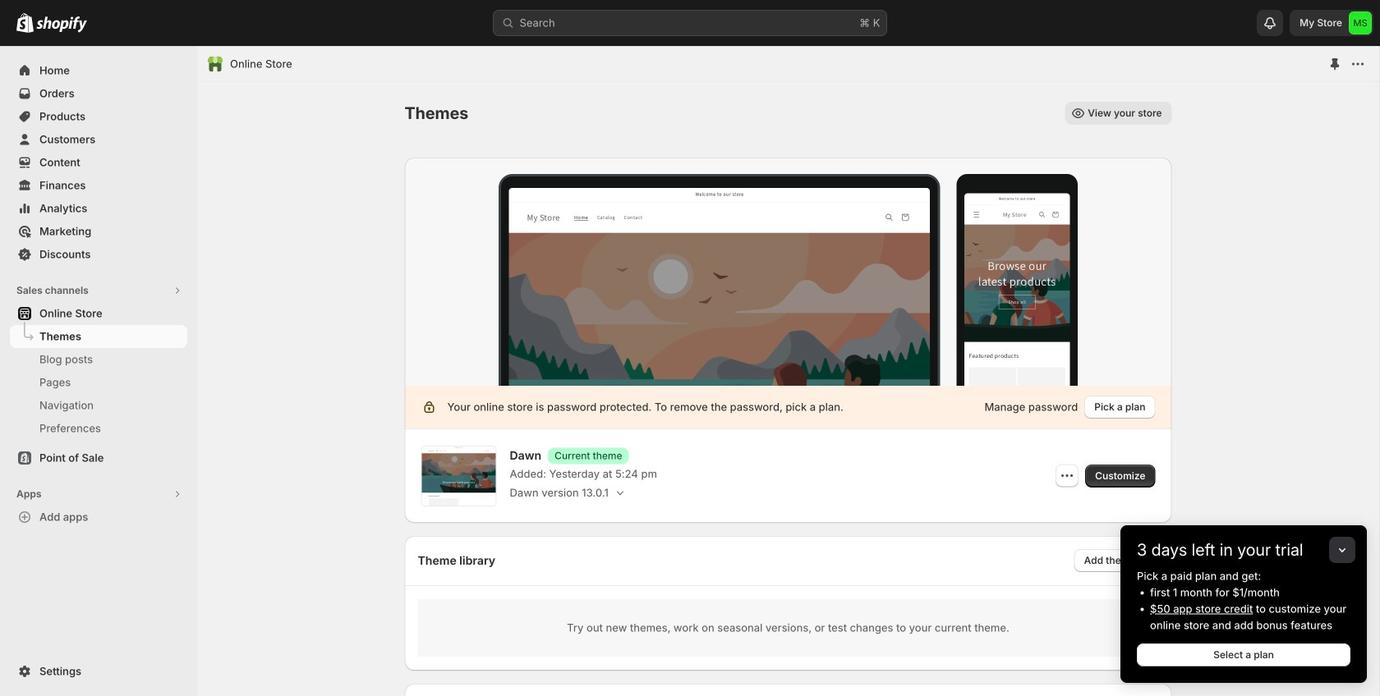 Task type: locate. For each thing, give the bounding box(es) containing it.
shopify image
[[36, 16, 87, 33]]

shopify image
[[16, 13, 34, 33]]

my store image
[[1349, 12, 1372, 35]]

online store image
[[207, 56, 224, 72]]



Task type: vqa. For each thing, say whether or not it's contained in the screenshot.
Online Store image
yes



